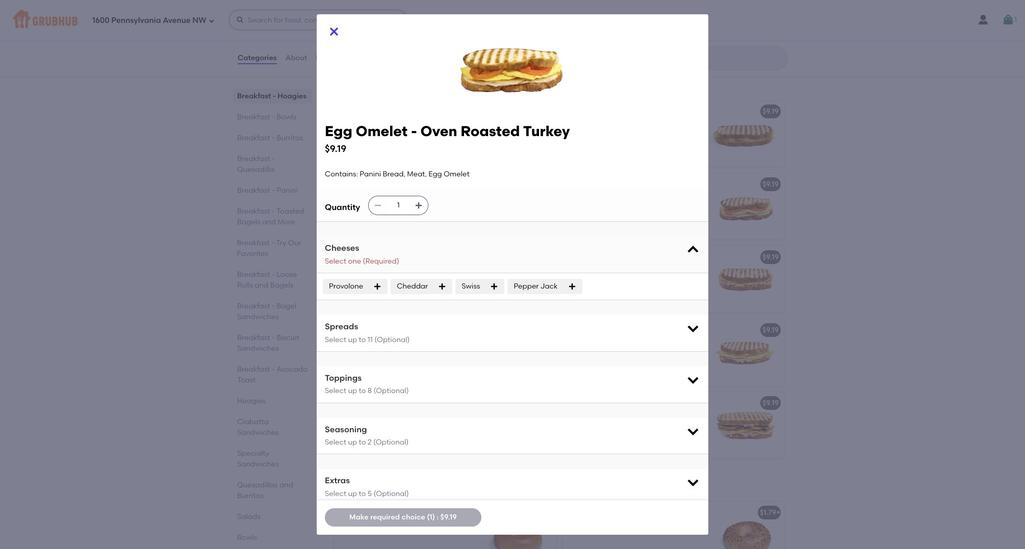 Task type: vqa. For each thing, say whether or not it's contained in the screenshot.
rightmost Toasted
yes



Task type: describe. For each thing, give the bounding box(es) containing it.
salsa, inside contains: pepper jack, panini bread, creamy chipotle, applewood smoked bacon, salsa, egg omelet
[[396, 361, 416, 369]]

salsa, inside contains: fresh salsa, egg omelet, tortilla, oven roasted turkey
[[395, 12, 416, 21]]

contains: inside contains: cheddar, panini bread, veggie cream cheese, meat, tomato, spinach, applewood smoked bacon, egg omelet
[[340, 413, 373, 422]]

try
[[276, 239, 287, 247]]

meat, inside button
[[422, 194, 442, 203]]

breakfast - bowls tab
[[237, 112, 309, 122]]

spreads select up to 11 (optional)
[[325, 322, 410, 344]]

plain bagel button
[[334, 502, 556, 549]]

bacon, inside contains: pepper jack, panini bread, applewood smoked bacon, jalapenos, egg omelet
[[640, 350, 664, 359]]

about button
[[285, 40, 308, 77]]

fresh
[[375, 12, 394, 21]]

creamy
[[340, 350, 368, 359]]

salads
[[237, 513, 261, 521]]

burritos for quesadillas and burritos
[[237, 492, 264, 500]]

choice
[[402, 513, 425, 522]]

up for extras
[[348, 490, 357, 498]]

- inside tab
[[272, 186, 275, 195]]

panini inside 'contains: panini bread, egg omelet, sausage patty'
[[604, 267, 625, 276]]

bagel inside plain bagel button
[[359, 508, 380, 517]]

jack
[[541, 282, 558, 291]]

breakfast - toasted bagels and more tab
[[237, 206, 309, 227]]

contains: inside contains: fresh salsa, egg omelet, tortilla, oven roasted turkey
[[340, 12, 373, 21]]

5
[[368, 490, 372, 498]]

smoked inside contains: cheddar, panini bread, veggie cream cheese, meat, tomato, spinach, applewood smoked bacon, egg omelet
[[340, 444, 368, 453]]

(optional) for seasoning
[[373, 438, 409, 447]]

omelet inside contains: provolone, panini bread, ranch dressing, meat, tomato, spinach, applewood smoked bacon, egg omelet
[[584, 444, 610, 453]]

tomato, inside contains: provolone, panini bread, ranch dressing, meat, tomato, spinach, applewood smoked bacon, egg omelet
[[647, 423, 676, 432]]

pepper for contains: pepper jack, panini bread, creamy chipotle, applewood smoked bacon, salsa, egg omelet
[[375, 340, 400, 349]]

ciabatta sandwiches
[[237, 418, 279, 437]]

1 horizontal spatial toasted
[[395, 479, 438, 491]]

spinach, inside contains: cheddar, panini bread, veggie cream cheese, meat, tomato, spinach, applewood smoked bacon, egg omelet
[[370, 434, 400, 442]]

toasted inside breakfast - toasted bagels and more
[[276, 207, 304, 216]]

roasted inside contains: fresh salsa, egg omelet, tortilla, oven roasted turkey
[[387, 23, 416, 31]]

reviews button
[[315, 40, 345, 77]]

spreads
[[325, 322, 358, 332]]

omelet inside contains: pepper jack, panini bread, creamy chipotle, applewood smoked bacon, salsa, egg omelet
[[433, 361, 459, 369]]

breakfast - biscuit sandwiches
[[237, 334, 299, 353]]

:
[[437, 513, 439, 522]]

- inside breakfast - quesadilla
[[272, 155, 275, 163]]

egg omelet - ham image
[[480, 173, 556, 239]]

contains: inside contains: panini bread, applewood smoked bacon, egg omelet
[[340, 121, 373, 130]]

egg inside egg omelet - oven roasted turkey $9.19
[[325, 122, 352, 140]]

egg omelet - honey smoked turkey image
[[708, 173, 785, 239]]

specialty sandwiches tab
[[237, 448, 309, 470]]

contains: pepper jack, panini bread, applewood smoked bacon, jalapenos, egg omelet
[[569, 340, 697, 369]]

- inside breakfast - loose rolls and bagels
[[272, 270, 275, 279]]

contains: panini bread, egg omelet
[[569, 121, 692, 130]]

patty
[[601, 278, 619, 286]]

cheesy
[[423, 399, 449, 407]]

$9.19 for egg omelet - honey smoked turkey image
[[762, 180, 779, 188]]

roasted for egg omelet - oven roasted turkey
[[408, 253, 437, 261]]

extras
[[325, 476, 350, 486]]

3 sandwiches from the top
[[237, 428, 279, 437]]

(required)
[[363, 257, 399, 266]]

omelet, for contains: fresh salsa, egg omelet, tortilla, oven roasted turkey
[[433, 12, 460, 21]]

contains: fresh salsa, egg omelet, tortilla, oven roasted turkey
[[340, 12, 460, 31]]

omelet inside button
[[340, 205, 366, 213]]

egg omelet - oven roasted turkey image
[[480, 246, 556, 312]]

breakfast - toasted bagels and more inside "tab"
[[237, 207, 304, 226]]

egg inside contains: panini bread, applewood smoked bacon, egg omelet
[[396, 132, 409, 140]]

contains: panini bread, egg omelet, sausage patty
[[569, 267, 694, 286]]

$9.19 inside egg omelet - oven roasted turkey $9.19
[[325, 143, 346, 154]]

egg inside button
[[444, 194, 457, 203]]

provolone,
[[604, 413, 640, 422]]

omelet inside contains: panini bread, applewood smoked bacon, egg omelet
[[411, 132, 437, 140]]

panini inside contains: pepper jack, panini bread, applewood smoked bacon, jalapenos, egg omelet
[[651, 340, 672, 349]]

egg omelet - oven roasted turkey
[[340, 253, 461, 261]]

plain bagel
[[340, 508, 380, 517]]

bowls tab
[[237, 532, 309, 543]]

meat, up cheddar on the bottom of page
[[422, 267, 442, 276]]

applewood inside contains: pepper jack, panini bread, creamy chipotle, applewood smoked bacon, salsa, egg omelet
[[403, 350, 443, 359]]

1600 pennsylvania avenue nw
[[92, 16, 206, 25]]

egg omelet - applewood smoked bacon image
[[480, 100, 556, 167]]

cali for provolone,
[[616, 399, 631, 407]]

bread, inside contains: pepper jack, panini bread, creamy chipotle, applewood smoked bacon, salsa, egg omelet
[[445, 340, 468, 349]]

- inside breakfast - biscuit sandwiches
[[272, 334, 275, 342]]

breakfast - bowls
[[237, 113, 296, 121]]

contains: inside contains: provolone, panini bread, ranch dressing, meat, tomato, spinach, applewood smoked bacon, egg omelet
[[569, 413, 602, 422]]

pennsylvania
[[111, 16, 161, 25]]

breakfast - quesadilla
[[237, 155, 275, 174]]

cheeses
[[325, 243, 359, 253]]

breakfast - bagel sandwiches
[[237, 302, 297, 321]]

and inside breakfast - loose rolls and bagels
[[255, 281, 268, 290]]

up for toppings
[[348, 387, 357, 395]]

breakfast - loose rolls and bagels tab
[[237, 269, 309, 291]]

egg omelet - spicy bacon image
[[708, 319, 785, 385]]

burritos for breakfast - burritos
[[277, 134, 303, 142]]

egg inside 'contains: panini bread, egg omelet, sausage patty'
[[651, 267, 664, 276]]

$9.19 for egg omelet - egg image
[[762, 107, 779, 116]]

0 horizontal spatial bacon
[[458, 326, 480, 334]]

egg omelet - cali style cheesy turkey and bacon image
[[480, 392, 556, 458]]

breakfast - panini
[[237, 186, 298, 195]]

- inside breakfast - bagel sandwiches
[[272, 302, 275, 311]]

up for seasoning
[[348, 438, 357, 447]]

toppings select up to 8 (optional)
[[325, 373, 409, 395]]

egg omelet - cali style cheesy turkey and bacon
[[340, 399, 513, 407]]

(1)
[[427, 513, 435, 522]]

breakfast - loose rolls and bagels
[[237, 270, 297, 290]]

meat, up input item quantity number field
[[407, 170, 427, 178]]

cream
[[366, 423, 390, 432]]

breakfast for breakfast - toasted bagels and more "tab"
[[237, 207, 270, 216]]

Input item quantity number field
[[387, 196, 410, 215]]

turkey inside contains: fresh salsa, egg omelet, tortilla, oven roasted turkey
[[417, 23, 439, 31]]

style for provolone,
[[632, 399, 649, 407]]

contains: inside contains: pepper jack, panini bread, applewood smoked bacon, jalapenos, egg omelet
[[569, 340, 602, 349]]

provolone
[[329, 282, 363, 291]]

contains: panini bread, meat, egg omelet button
[[334, 173, 556, 239]]

11
[[368, 335, 373, 344]]

egg omelet - cali style turkey and bacon ranch
[[569, 399, 738, 407]]

quantity
[[325, 202, 360, 212]]

breakfast for breakfast - avocado toast tab
[[237, 365, 270, 374]]

chipotle,
[[370, 350, 401, 359]]

seasoning
[[325, 425, 367, 434]]

bread, inside contains: cheddar, panini bread, veggie cream cheese, meat, tomato, spinach, applewood smoked bacon, egg omelet
[[432, 413, 455, 422]]

hoagies tab
[[237, 396, 309, 406]]

cheese,
[[392, 423, 420, 432]]

sandwiches inside breakfast - bagel sandwiches
[[237, 313, 279, 321]]

avenue
[[163, 16, 191, 25]]

bread, inside contains: pepper jack, panini bread, applewood smoked bacon, jalapenos, egg omelet
[[674, 340, 697, 349]]

2 horizontal spatial bagels
[[441, 479, 478, 491]]

quesadilla
[[237, 165, 274, 174]]

avocado
[[277, 365, 308, 374]]

breakfast for breakfast - bowls tab
[[237, 113, 270, 121]]

svg image for spreads
[[686, 321, 700, 336]]

- inside the breakfast - try our favorites
[[272, 239, 275, 247]]

(optional) for extras
[[374, 490, 409, 498]]

sausage
[[569, 278, 599, 286]]

contains: pepper jack, panini bread, creamy chipotle, applewood smoked bacon, salsa, egg omelet
[[340, 340, 468, 369]]

$9.19 for egg omelet - sausage patty image
[[762, 253, 779, 261]]

select for extras
[[325, 490, 346, 498]]

nw
[[192, 16, 206, 25]]

toast
[[237, 376, 256, 385]]

0 horizontal spatial hoagies
[[237, 397, 266, 405]]

1 horizontal spatial breakfast - toasted bagels and more
[[333, 479, 531, 491]]

egg inside contains: cheddar, panini bread, veggie cream cheese, meat, tomato, spinach, applewood smoked bacon, egg omelet
[[396, 444, 409, 453]]

cheeses select one (required)
[[325, 243, 399, 266]]

breakfast for breakfast - try our favorites tab
[[237, 239, 270, 247]]

- inside "tab"
[[272, 207, 275, 216]]

bread, inside contains: panini bread, applewood smoked bacon, egg omelet
[[398, 121, 421, 130]]

egg inside contains: pepper jack, panini bread, creamy chipotle, applewood smoked bacon, salsa, egg omelet
[[418, 361, 432, 369]]

panini inside contains: panini bread, applewood smoked bacon, egg omelet
[[375, 121, 396, 130]]

breakfast for "breakfast - hoagies" tab
[[237, 92, 271, 100]]

roasted for egg omelet - oven roasted turkey $9.19
[[461, 122, 520, 140]]

$9.19 button
[[563, 173, 785, 239]]

contains: panini bread, applewood smoked bacon, egg omelet
[[340, 121, 462, 140]]

1 button
[[1002, 11, 1017, 29]]

breakfast - try our favorites tab
[[237, 238, 309, 259]]

breakfast for breakfast - panini tab
[[237, 186, 270, 195]]

main navigation navigation
[[0, 0, 1025, 40]]

turkey for egg omelet - oven roasted turkey
[[439, 253, 461, 261]]

contains: cheddar, panini bread, veggie cream cheese, meat, tomato, spinach, applewood smoked bacon, egg omelet
[[340, 413, 455, 453]]

$9.19 for egg omelet - cali style cheesy turkey and bacon image
[[534, 399, 550, 407]]

favorites
[[237, 249, 269, 258]]

salads tab
[[237, 512, 309, 522]]

breakfast for breakfast - loose rolls and bagels tab
[[237, 270, 270, 279]]

1 horizontal spatial pepper
[[514, 282, 539, 291]]

contains: panini bread, meat, egg omelet for egg omelet - oven roasted turkey image
[[340, 267, 457, 286]]

breakfast - burritos
[[237, 134, 303, 142]]

2
[[368, 438, 372, 447]]

breakfast - hoagies
[[237, 92, 307, 100]]

biscuit
[[277, 334, 299, 342]]

ciabatta
[[237, 418, 269, 426]]

specialty sandwiches
[[237, 449, 279, 469]]

southwest
[[388, 326, 424, 334]]

1 horizontal spatial ranch
[[715, 399, 738, 407]]

quesadillas
[[237, 481, 278, 490]]

cheddar
[[397, 282, 428, 291]]

egg inside contains: pepper jack, panini bread, applewood smoked bacon, jalapenos, egg omelet
[[609, 361, 622, 369]]

to for seasoning
[[359, 438, 366, 447]]

panini inside contains: cheddar, panini bread, veggie cream cheese, meat, tomato, spinach, applewood smoked bacon, egg omelet
[[409, 413, 431, 422]]

pepper for contains: pepper jack, panini bread, applewood smoked bacon, jalapenos, egg omelet
[[604, 340, 629, 349]]

panini inside contains: pepper jack, panini bread, creamy chipotle, applewood smoked bacon, salsa, egg omelet
[[422, 340, 444, 349]]



Task type: locate. For each thing, give the bounding box(es) containing it.
3 select from the top
[[325, 387, 346, 395]]

to for toppings
[[359, 387, 366, 395]]

1 vertical spatial burritos
[[237, 492, 264, 500]]

dressing,
[[593, 423, 624, 432]]

1 vertical spatial breakfast - toasted bagels and more
[[333, 479, 531, 491]]

0 horizontal spatial bagels
[[237, 218, 260, 226]]

turkey for egg omelet - oven roasted turkey $9.19
[[523, 122, 570, 140]]

to left the 8
[[359, 387, 366, 395]]

egg omelet - cali style turkey and bacon ranch image
[[708, 392, 785, 458]]

breakfast
[[237, 92, 271, 100], [237, 113, 270, 121], [237, 134, 270, 142], [237, 155, 270, 163], [237, 186, 270, 195], [237, 207, 270, 216], [237, 239, 270, 247], [237, 270, 270, 279], [237, 302, 270, 311], [237, 334, 270, 342], [237, 365, 270, 374], [333, 479, 386, 491]]

style up provolone,
[[632, 399, 649, 407]]

(optional) inside extras select up to 5 (optional)
[[374, 490, 409, 498]]

breakfast up breakfast - burritos
[[237, 113, 270, 121]]

more up try
[[278, 218, 295, 226]]

1 horizontal spatial bagel
[[359, 508, 380, 517]]

0 horizontal spatial ranch
[[569, 423, 591, 432]]

0 vertical spatial contains: panini bread, meat, egg omelet
[[325, 170, 470, 178]]

to left 5
[[359, 490, 366, 498]]

0 vertical spatial hoagies
[[278, 92, 307, 100]]

loose
[[277, 270, 297, 279]]

make
[[349, 513, 369, 522]]

smoked
[[340, 132, 368, 140], [610, 350, 638, 359], [340, 361, 368, 369], [642, 434, 670, 442], [340, 444, 368, 453]]

smoked inside contains: provolone, panini bread, ranch dressing, meat, tomato, spinach, applewood smoked bacon, egg omelet
[[642, 434, 670, 442]]

4 select from the top
[[325, 438, 346, 447]]

breakfast - try our favorites
[[237, 239, 301, 258]]

0 vertical spatial omelet,
[[433, 12, 460, 21]]

meat, down the cheesy
[[421, 423, 441, 432]]

2 to from the top
[[359, 387, 366, 395]]

breakfast inside the breakfast - try our favorites
[[237, 239, 270, 247]]

+
[[776, 508, 781, 517]]

0 horizontal spatial omelet,
[[433, 12, 460, 21]]

breakfast - quesadilla tab
[[237, 154, 309, 175]]

0 horizontal spatial toasted
[[276, 207, 304, 216]]

up up creamy
[[348, 335, 357, 344]]

to left "2"
[[359, 438, 366, 447]]

0 horizontal spatial bagel
[[277, 302, 297, 311]]

up inside the "spreads select up to 11 (optional)"
[[348, 335, 357, 344]]

applewood inside contains: panini bread, applewood smoked bacon, egg omelet
[[422, 121, 462, 130]]

contains: panini bread, applewood smoked bacon, egg omelet button
[[334, 100, 556, 167]]

breakfast - toasted bagels and more
[[237, 207, 304, 226], [333, 479, 531, 491]]

select for toppings
[[325, 387, 346, 395]]

spinach, inside contains: provolone, panini bread, ranch dressing, meat, tomato, spinach, applewood smoked bacon, egg omelet
[[569, 434, 599, 442]]

pepper up 'chipotle,'
[[375, 340, 400, 349]]

1 to from the top
[[359, 335, 366, 344]]

breakfast - avocado toast tab
[[237, 364, 309, 386]]

categories
[[238, 53, 277, 62]]

our
[[288, 239, 301, 247]]

egg omelet - oven roasted turkey $9.19
[[325, 122, 570, 154]]

2 select from the top
[[325, 335, 346, 344]]

salsa, down 'chipotle,'
[[396, 361, 416, 369]]

seasoning select up to 2 (optional)
[[325, 425, 409, 447]]

1 horizontal spatial jack,
[[630, 340, 649, 349]]

svg image inside main navigation navigation
[[236, 16, 244, 24]]

1 select from the top
[[325, 257, 346, 266]]

8
[[368, 387, 372, 395]]

0 vertical spatial breakfast - toasted bagels and more
[[237, 207, 304, 226]]

breakfast for breakfast - burritos tab at the top of the page
[[237, 134, 270, 142]]

1 spinach, from the left
[[370, 434, 400, 442]]

panini
[[375, 121, 396, 130], [604, 121, 625, 130], [360, 170, 381, 178], [277, 186, 298, 195], [375, 194, 396, 203], [375, 267, 396, 276], [604, 267, 625, 276], [422, 340, 444, 349], [651, 340, 672, 349], [409, 413, 431, 422], [641, 413, 663, 422]]

toppings
[[325, 373, 362, 383]]

ranch
[[715, 399, 738, 407], [569, 423, 591, 432]]

1 horizontal spatial omelet,
[[666, 267, 694, 276]]

$9.19 for "egg omelet - cali style turkey and bacon ranch" image
[[762, 399, 779, 407]]

meat, right input item quantity number field
[[422, 194, 442, 203]]

$9.19 for the "egg omelet - spicy bacon" "image"
[[762, 326, 779, 334]]

2 style from the left
[[632, 399, 649, 407]]

bagels up favorites
[[237, 218, 260, 226]]

1 horizontal spatial hoagies
[[278, 92, 307, 100]]

bacon, inside contains: pepper jack, panini bread, creamy chipotle, applewood smoked bacon, salsa, egg omelet
[[370, 361, 394, 369]]

2 horizontal spatial bacon
[[691, 399, 714, 407]]

pepper inside contains: pepper jack, panini bread, applewood smoked bacon, jalapenos, egg omelet
[[604, 340, 629, 349]]

meat, inside contains: provolone, panini bread, ranch dressing, meat, tomato, spinach, applewood smoked bacon, egg omelet
[[626, 423, 646, 432]]

and
[[262, 218, 276, 226], [255, 281, 268, 290], [475, 399, 488, 407], [675, 399, 689, 407], [480, 479, 501, 491], [279, 481, 293, 490]]

1 vertical spatial bagel
[[359, 508, 380, 517]]

applewood inside contains: pepper jack, panini bread, applewood smoked bacon, jalapenos, egg omelet
[[569, 350, 608, 359]]

2 jack, from the left
[[630, 340, 649, 349]]

1 jack, from the left
[[402, 340, 421, 349]]

cheddar,
[[375, 413, 408, 422]]

up down seasoning
[[348, 438, 357, 447]]

spinach, down cream
[[370, 434, 400, 442]]

(optional) right the 8
[[374, 387, 409, 395]]

breakfast inside tab
[[237, 186, 270, 195]]

$1.79
[[760, 508, 776, 517]]

egg inside contains: fresh salsa, egg omelet, tortilla, oven roasted turkey
[[417, 12, 431, 21]]

1 vertical spatial more
[[504, 479, 531, 491]]

0 vertical spatial burritos
[[277, 134, 303, 142]]

egg inside contains: provolone, panini bread, ranch dressing, meat, tomato, spinach, applewood smoked bacon, egg omelet
[[569, 444, 582, 453]]

1 horizontal spatial cali
[[616, 399, 631, 407]]

1 horizontal spatial bagels
[[270, 281, 293, 290]]

0 vertical spatial tomato,
[[647, 423, 676, 432]]

smoked inside contains: pepper jack, panini bread, applewood smoked bacon, jalapenos, egg omelet
[[610, 350, 638, 359]]

more up plain bagel image
[[504, 479, 531, 491]]

select down spreads
[[325, 335, 346, 344]]

2 cali from the left
[[616, 399, 631, 407]]

burritos inside 'quesadillas and burritos'
[[237, 492, 264, 500]]

roasted
[[387, 23, 416, 31], [461, 122, 520, 140], [408, 253, 437, 261]]

to for extras
[[359, 490, 366, 498]]

extras select up to 5 (optional)
[[325, 476, 409, 498]]

0 vertical spatial more
[[278, 218, 295, 226]]

applewood inside contains: provolone, panini bread, ranch dressing, meat, tomato, spinach, applewood smoked bacon, egg omelet
[[601, 434, 640, 442]]

smoked inside contains: panini bread, applewood smoked bacon, egg omelet
[[340, 132, 368, 140]]

oven
[[367, 23, 385, 31], [420, 122, 457, 140], [388, 253, 406, 261]]

5 select from the top
[[325, 490, 346, 498]]

toasted down breakfast - panini tab
[[276, 207, 304, 216]]

hoagies up ciabatta
[[237, 397, 266, 405]]

0 vertical spatial salsa,
[[395, 12, 416, 21]]

quesadillas and burritos tab
[[237, 480, 309, 501]]

breakfast - bagel sandwiches tab
[[237, 301, 309, 322]]

breakfast - avocado toast
[[237, 365, 308, 385]]

2 vertical spatial roasted
[[408, 253, 437, 261]]

breakfast up plain bagel
[[333, 479, 386, 491]]

1 vertical spatial toasted
[[395, 479, 438, 491]]

jack, for applewood
[[402, 340, 421, 349]]

omelet,
[[433, 12, 460, 21], [666, 267, 694, 276]]

breakfast up toast
[[237, 365, 270, 374]]

(optional) inside toppings select up to 8 (optional)
[[374, 387, 409, 395]]

burritos
[[277, 134, 303, 142], [237, 492, 264, 500]]

salsa, right fresh
[[395, 12, 416, 21]]

bowls down salads
[[237, 533, 257, 542]]

salsa,
[[395, 12, 416, 21], [396, 361, 416, 369]]

plain
[[340, 508, 358, 517]]

contains: fresh salsa, egg omelet, tortilla, oven roasted turkey button
[[334, 0, 556, 57]]

cali up cheddar, at the left
[[388, 399, 402, 407]]

to inside extras select up to 5 (optional)
[[359, 490, 366, 498]]

tomato, down egg omelet - cali style turkey and bacon ranch
[[647, 423, 676, 432]]

1 sandwiches from the top
[[237, 313, 279, 321]]

hoagies up breakfast - bowls tab
[[278, 92, 307, 100]]

breakfast down quesadilla
[[237, 186, 270, 195]]

0 horizontal spatial jack,
[[402, 340, 421, 349]]

1 horizontal spatial style
[[632, 399, 649, 407]]

style left the cheesy
[[404, 399, 421, 407]]

2 vertical spatial contains: panini bread, meat, egg omelet
[[340, 267, 457, 286]]

about
[[285, 53, 307, 62]]

1 horizontal spatial burritos
[[277, 134, 303, 142]]

breakfast down breakfast - bagel sandwiches
[[237, 334, 270, 342]]

bacon,
[[370, 132, 394, 140], [640, 350, 664, 359], [370, 361, 394, 369], [672, 434, 696, 442], [370, 444, 394, 453]]

1
[[1014, 15, 1017, 24]]

select inside cheeses select one (required)
[[325, 257, 346, 266]]

breakfast - hoagies tab
[[237, 91, 309, 101]]

omelet, inside contains: fresh salsa, egg omelet, tortilla, oven roasted turkey
[[433, 12, 460, 21]]

breakfast down breakfast - bowls at the top of page
[[237, 134, 270, 142]]

2 vertical spatial oven
[[388, 253, 406, 261]]

0 horizontal spatial bowls
[[237, 533, 257, 542]]

smoked inside contains: pepper jack, panini bread, creamy chipotle, applewood smoked bacon, salsa, egg omelet
[[340, 361, 368, 369]]

0 horizontal spatial more
[[278, 218, 295, 226]]

0 horizontal spatial burritos
[[237, 492, 264, 500]]

2 vertical spatial bagels
[[441, 479, 478, 491]]

categories button
[[237, 40, 277, 77]]

1 vertical spatial tomato,
[[340, 434, 369, 442]]

contains: panini bread, meat, egg omelet inside button
[[340, 194, 457, 213]]

(optional) up 'chipotle,'
[[374, 335, 410, 344]]

- inside egg omelet - oven roasted turkey $9.19
[[411, 122, 417, 140]]

0 horizontal spatial cali
[[388, 399, 402, 407]]

select for cheeses
[[325, 257, 346, 266]]

1600
[[92, 16, 110, 25]]

1 cali from the left
[[388, 399, 402, 407]]

select
[[325, 257, 346, 266], [325, 335, 346, 344], [325, 387, 346, 395], [325, 438, 346, 447], [325, 490, 346, 498]]

breakfast inside breakfast - loose rolls and bagels
[[237, 270, 270, 279]]

jack, for bacon,
[[630, 340, 649, 349]]

oven inside egg omelet - oven roasted turkey $9.19
[[420, 122, 457, 140]]

swiss
[[462, 282, 480, 291]]

breakfast up breakfast - bowls at the top of page
[[237, 92, 271, 100]]

sandwiches inside breakfast - biscuit sandwiches
[[237, 344, 279, 353]]

3 to from the top
[[359, 438, 366, 447]]

4 sandwiches from the top
[[237, 460, 279, 469]]

egg omelet - spicy turkey & egg image
[[480, 0, 556, 57]]

toasted up choice
[[395, 479, 438, 491]]

breakfast inside breakfast - bagel sandwiches
[[237, 302, 270, 311]]

omelet inside contains: pepper jack, panini bread, applewood smoked bacon, jalapenos, egg omelet
[[624, 361, 650, 369]]

1 vertical spatial hoagies
[[237, 397, 266, 405]]

cali
[[388, 399, 402, 407], [616, 399, 631, 407]]

breakfast inside breakfast - quesadilla
[[237, 155, 270, 163]]

contains: provolone, panini bread, ranch dressing, meat, tomato, spinach, applewood smoked bacon, egg omelet
[[569, 413, 696, 453]]

up for spreads
[[348, 335, 357, 344]]

select down extras
[[325, 490, 346, 498]]

1 vertical spatial salsa,
[[396, 361, 416, 369]]

1 horizontal spatial spinach,
[[569, 434, 599, 442]]

oven inside contains: fresh salsa, egg omelet, tortilla, oven roasted turkey
[[367, 23, 385, 31]]

bacon, inside contains: cheddar, panini bread, veggie cream cheese, meat, tomato, spinach, applewood smoked bacon, egg omelet
[[370, 444, 394, 453]]

specialty
[[237, 449, 269, 458]]

0 vertical spatial bagel
[[277, 302, 297, 311]]

-
[[273, 92, 276, 100], [272, 113, 275, 121], [411, 122, 417, 140], [272, 134, 275, 142], [272, 155, 275, 163], [272, 186, 275, 195], [272, 207, 275, 216], [272, 239, 275, 247], [383, 253, 386, 261], [272, 270, 275, 279], [272, 302, 275, 311], [383, 326, 386, 334], [272, 334, 275, 342], [272, 365, 275, 374], [383, 399, 386, 407], [612, 399, 615, 407], [388, 479, 393, 491]]

burritos down breakfast - bowls tab
[[277, 134, 303, 142]]

1 style from the left
[[404, 399, 421, 407]]

0 horizontal spatial tomato,
[[340, 434, 369, 442]]

ciabatta sandwiches tab
[[237, 417, 309, 438]]

select down seasoning
[[325, 438, 346, 447]]

oven for egg omelet - oven roasted turkey
[[388, 253, 406, 261]]

(optional) right 5
[[374, 490, 409, 498]]

1 horizontal spatial bowls
[[277, 113, 296, 121]]

svg image
[[236, 16, 244, 24], [328, 26, 340, 38], [686, 321, 700, 336], [686, 476, 700, 490]]

0 vertical spatial oven
[[367, 23, 385, 31]]

0 vertical spatial ranch
[[715, 399, 738, 407]]

select for spreads
[[325, 335, 346, 344]]

1 horizontal spatial tomato,
[[647, 423, 676, 432]]

1 vertical spatial roasted
[[461, 122, 520, 140]]

1 vertical spatial oven
[[420, 122, 457, 140]]

(optional) down cream
[[373, 438, 409, 447]]

sandwiches down ciabatta
[[237, 428, 279, 437]]

panini inside breakfast - panini tab
[[277, 186, 298, 195]]

svg image for extras
[[686, 476, 700, 490]]

to
[[359, 335, 366, 344], [359, 387, 366, 395], [359, 438, 366, 447], [359, 490, 366, 498]]

roasted inside egg omelet - oven roasted turkey $9.19
[[461, 122, 520, 140]]

omelet, inside 'contains: panini bread, egg omelet, sausage patty'
[[666, 267, 694, 276]]

egg
[[417, 12, 431, 21], [651, 121, 664, 130], [325, 122, 352, 140], [396, 132, 409, 140], [429, 170, 442, 178], [444, 194, 457, 203], [340, 253, 354, 261], [444, 267, 457, 276], [651, 267, 664, 276], [340, 326, 354, 334], [418, 361, 432, 369], [609, 361, 622, 369], [340, 399, 354, 407], [569, 399, 582, 407], [396, 444, 409, 453], [569, 444, 582, 453]]

one
[[348, 257, 361, 266]]

bagel
[[277, 302, 297, 311], [359, 508, 380, 517]]

egg omelet - egg image
[[708, 100, 785, 167]]

breakfast - toasted bagels and more down breakfast - panini tab
[[237, 207, 304, 226]]

and inside 'quesadillas and burritos'
[[279, 481, 293, 490]]

contains: panini bread, meat, egg omelet for egg omelet - ham image on the top of the page
[[340, 194, 457, 213]]

3 up from the top
[[348, 438, 357, 447]]

chipotle
[[426, 326, 456, 334]]

to inside the "spreads select up to 11 (optional)"
[[359, 335, 366, 344]]

0 vertical spatial bowls
[[277, 113, 296, 121]]

bacon, inside contains: panini bread, applewood smoked bacon, egg omelet
[[370, 132, 394, 140]]

omelet inside contains: cheddar, panini bread, veggie cream cheese, meat, tomato, spinach, applewood smoked bacon, egg omelet
[[411, 444, 437, 453]]

breakfast - panini tab
[[237, 185, 309, 196]]

panini inside contains: provolone, panini bread, ranch dressing, meat, tomato, spinach, applewood smoked bacon, egg omelet
[[641, 413, 663, 422]]

1 vertical spatial bowls
[[237, 533, 257, 542]]

1 vertical spatial bagels
[[270, 281, 293, 290]]

rolls
[[237, 281, 253, 290]]

jalapenos,
[[569, 361, 607, 369]]

to inside toppings select up to 8 (optional)
[[359, 387, 366, 395]]

pepper up jalapenos,
[[604, 340, 629, 349]]

select for seasoning
[[325, 438, 346, 447]]

contains: inside 'contains: panini bread, egg omelet, sausage patty'
[[569, 267, 602, 276]]

omelet
[[666, 121, 692, 130], [356, 122, 408, 140], [411, 132, 437, 140], [444, 170, 470, 178], [340, 205, 366, 213], [356, 253, 381, 261], [340, 278, 366, 286], [356, 326, 381, 334], [433, 361, 459, 369], [624, 361, 650, 369], [356, 399, 381, 407], [584, 399, 610, 407], [411, 444, 437, 453], [584, 444, 610, 453]]

sandwiches down "specialty"
[[237, 460, 279, 469]]

1 up from the top
[[348, 335, 357, 344]]

sandwiches up breakfast - avocado toast
[[237, 344, 279, 353]]

1 horizontal spatial oven
[[388, 253, 406, 261]]

0 horizontal spatial spinach,
[[370, 434, 400, 442]]

bread, inside 'contains: panini bread, egg omelet, sausage patty'
[[627, 267, 649, 276]]

0 horizontal spatial breakfast - toasted bagels and more
[[237, 207, 304, 226]]

ranch inside contains: provolone, panini bread, ranch dressing, meat, tomato, spinach, applewood smoked bacon, egg omelet
[[569, 423, 591, 432]]

contains: panini bread, meat, egg omelet
[[325, 170, 470, 178], [340, 194, 457, 213], [340, 267, 457, 286]]

2 horizontal spatial oven
[[420, 122, 457, 140]]

to for spreads
[[359, 335, 366, 344]]

up down toppings
[[348, 387, 357, 395]]

1 horizontal spatial more
[[504, 479, 531, 491]]

bagel down 5
[[359, 508, 380, 517]]

1 vertical spatial omelet,
[[666, 267, 694, 276]]

svg image inside 1 button
[[1002, 14, 1014, 26]]

breakfast up favorites
[[237, 239, 270, 247]]

meat, down provolone,
[[626, 423, 646, 432]]

plain bagel image
[[480, 502, 556, 549]]

applewood inside contains: cheddar, panini bread, veggie cream cheese, meat, tomato, spinach, applewood smoked bacon, egg omelet
[[402, 434, 442, 442]]

sandwiches
[[237, 313, 279, 321], [237, 344, 279, 353], [237, 428, 279, 437], [237, 460, 279, 469]]

more
[[278, 218, 295, 226], [504, 479, 531, 491]]

bread, inside contains: provolone, panini bread, ranch dressing, meat, tomato, spinach, applewood smoked bacon, egg omelet
[[664, 413, 687, 422]]

bagels inside breakfast - toasted bagels and more
[[237, 218, 260, 226]]

required
[[370, 513, 400, 522]]

select down cheeses
[[325, 257, 346, 266]]

more inside breakfast - toasted bagels and more
[[278, 218, 295, 226]]

burritos down quesadillas in the bottom left of the page
[[237, 492, 264, 500]]

cali up provolone,
[[616, 399, 631, 407]]

svg image for 1600 pennsylvania avenue nw
[[236, 16, 244, 24]]

cali for cheddar,
[[388, 399, 402, 407]]

pepper left jack
[[514, 282, 539, 291]]

turkey for egg omelet - cali style turkey and bacon ranch
[[651, 399, 674, 407]]

(optional)
[[374, 335, 410, 344], [374, 387, 409, 395], [373, 438, 409, 447], [374, 490, 409, 498]]

reviews
[[316, 53, 344, 62]]

and inside breakfast - toasted bagels and more
[[262, 218, 276, 226]]

bagel down breakfast - loose rolls and bagels tab
[[277, 302, 297, 311]]

egg omelet - sausage patty image
[[708, 246, 785, 312]]

tomato, down the veggie on the bottom
[[340, 434, 369, 442]]

egg omelet - southwest chipotle bacon
[[340, 326, 480, 334]]

tomato, inside contains: cheddar, panini bread, veggie cream cheese, meat, tomato, spinach, applewood smoked bacon, egg omelet
[[340, 434, 369, 442]]

2 horizontal spatial pepper
[[604, 340, 629, 349]]

tortilla,
[[340, 23, 365, 31]]

4 to from the top
[[359, 490, 366, 498]]

bacon, inside contains: provolone, panini bread, ranch dressing, meat, tomato, spinach, applewood smoked bacon, egg omelet
[[672, 434, 696, 442]]

everything bagel image
[[708, 502, 785, 549]]

panini inside 'contains: panini bread, meat, egg omelet' button
[[375, 194, 396, 203]]

meat,
[[407, 170, 427, 178], [422, 194, 442, 203], [422, 267, 442, 276], [421, 423, 441, 432], [626, 423, 646, 432]]

$1.79 +
[[760, 508, 781, 517]]

4 up from the top
[[348, 490, 357, 498]]

bagels up plain bagel button
[[441, 479, 478, 491]]

hoagies
[[278, 92, 307, 100], [237, 397, 266, 405]]

0 vertical spatial roasted
[[387, 23, 416, 31]]

to inside seasoning select up to 2 (optional)
[[359, 438, 366, 447]]

0 vertical spatial toasted
[[276, 207, 304, 216]]

- inside breakfast - avocado toast
[[272, 365, 275, 374]]

bread, inside button
[[398, 194, 421, 203]]

style for cheddar,
[[404, 399, 421, 407]]

pepper
[[514, 282, 539, 291], [375, 340, 400, 349], [604, 340, 629, 349]]

style
[[404, 399, 421, 407], [632, 399, 649, 407]]

(optional) for spreads
[[374, 335, 410, 344]]

tomato,
[[647, 423, 676, 432], [340, 434, 369, 442]]

bagel inside breakfast - bagel sandwiches
[[277, 302, 297, 311]]

0 horizontal spatial oven
[[367, 23, 385, 31]]

0 horizontal spatial style
[[404, 399, 421, 407]]

turkey inside egg omelet - oven roasted turkey $9.19
[[523, 122, 570, 140]]

2 sandwiches from the top
[[237, 344, 279, 353]]

0 horizontal spatial pepper
[[375, 340, 400, 349]]

to left 11
[[359, 335, 366, 344]]

up inside extras select up to 5 (optional)
[[348, 490, 357, 498]]

spinach,
[[370, 434, 400, 442], [569, 434, 599, 442]]

spinach, down dressing,
[[569, 434, 599, 442]]

oven for egg omelet - oven roasted turkey $9.19
[[420, 122, 457, 140]]

breakfast for breakfast - quesadilla tab on the left top
[[237, 155, 270, 163]]

applewood
[[422, 121, 462, 130], [403, 350, 443, 359], [569, 350, 608, 359], [402, 434, 442, 442], [601, 434, 640, 442]]

1 vertical spatial ranch
[[569, 423, 591, 432]]

egg omelet - southwest chipotle bacon image
[[480, 319, 556, 385]]

svg image
[[1002, 14, 1014, 26], [208, 18, 215, 24], [374, 202, 382, 210], [415, 202, 423, 210], [686, 243, 700, 257], [373, 283, 382, 291], [438, 283, 446, 291], [490, 283, 498, 291], [568, 283, 576, 291], [686, 373, 700, 387], [686, 424, 700, 438]]

breakfast for breakfast - biscuit sandwiches tab
[[237, 334, 270, 342]]

2 up from the top
[[348, 387, 357, 395]]

contains: inside contains: pepper jack, panini bread, creamy chipotle, applewood smoked bacon, salsa, egg omelet
[[340, 340, 373, 349]]

meat, inside contains: cheddar, panini bread, veggie cream cheese, meat, tomato, spinach, applewood smoked bacon, egg omelet
[[421, 423, 441, 432]]

select inside seasoning select up to 2 (optional)
[[325, 438, 346, 447]]

contains: inside button
[[340, 194, 373, 203]]

1 horizontal spatial bacon
[[490, 399, 513, 407]]

jack, inside contains: pepper jack, panini bread, creamy chipotle, applewood smoked bacon, salsa, egg omelet
[[402, 340, 421, 349]]

breakfast for breakfast - bagel sandwiches tab
[[237, 302, 270, 311]]

omelet inside egg omelet - oven roasted turkey $9.19
[[356, 122, 408, 140]]

jack, inside contains: pepper jack, panini bread, applewood smoked bacon, jalapenos, egg omelet
[[630, 340, 649, 349]]

breakfast - burritos tab
[[237, 133, 309, 143]]

bagels inside breakfast - loose rolls and bagels
[[270, 281, 293, 290]]

breakfast down rolls
[[237, 302, 270, 311]]

2 spinach, from the left
[[569, 434, 599, 442]]

(optional) for toppings
[[374, 387, 409, 395]]

up inside seasoning select up to 2 (optional)
[[348, 438, 357, 447]]

breakfast - toasted bagels and more up (1) at bottom
[[333, 479, 531, 491]]

select down toppings
[[325, 387, 346, 395]]

breakfast up rolls
[[237, 270, 270, 279]]

bagels down loose
[[270, 281, 293, 290]]

sandwiches up breakfast - biscuit sandwiches
[[237, 313, 279, 321]]

bagels
[[237, 218, 260, 226], [270, 281, 293, 290], [441, 479, 478, 491]]

$9.19 inside button
[[762, 180, 779, 188]]

bowls up breakfast - burritos tab at the top of the page
[[277, 113, 296, 121]]

pepper jack
[[514, 282, 558, 291]]

1 vertical spatial contains: panini bread, meat, egg omelet
[[340, 194, 457, 213]]

breakfast down breakfast - panini
[[237, 207, 270, 216]]

omelet, for contains: panini bread, egg omelet, sausage patty
[[666, 267, 694, 276]]

up left 5
[[348, 490, 357, 498]]

breakfast - biscuit sandwiches tab
[[237, 333, 309, 354]]

breakfast up quesadilla
[[237, 155, 270, 163]]

0 vertical spatial bagels
[[237, 218, 260, 226]]



